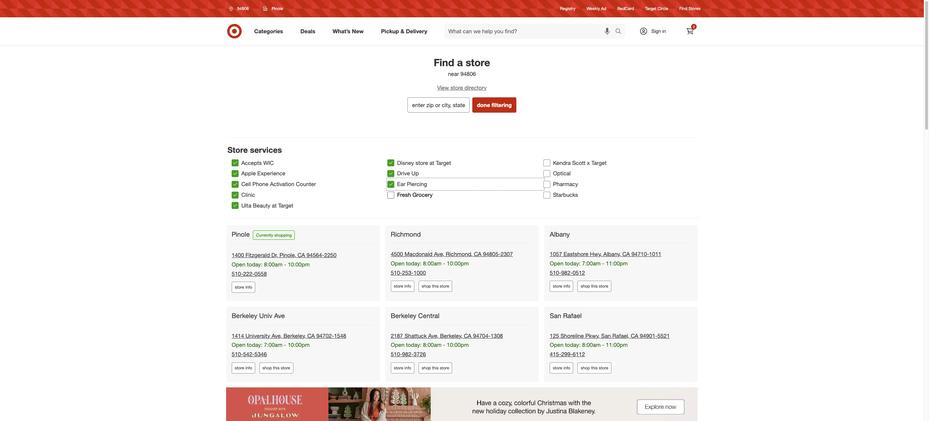 Task type: describe. For each thing, give the bounding box(es) containing it.
shop this store for berkeley central
[[422, 366, 450, 371]]

find for a
[[434, 56, 455, 69]]

store inside store services group
[[416, 159, 428, 166]]

store inside find a store near 94806
[[466, 56, 490, 69]]

Optical checkbox
[[544, 170, 551, 177]]

store down 125 shoreline pkwy, san rafael, ca 94901-5521 open today: 8:00am - 11:00pm 415-299-6112
[[599, 366, 609, 371]]

94806 button
[[225, 2, 256, 15]]

this for albany
[[591, 284, 598, 289]]

222-
[[243, 271, 255, 277]]

open for pinole
[[232, 261, 246, 268]]

san rafael link
[[550, 312, 583, 320]]

ca for albany
[[623, 251, 630, 258]]

find a store near 94806
[[434, 56, 490, 77]]

What can we help you find? suggestions appear below search field
[[445, 24, 617, 39]]

Accepts WIC checkbox
[[232, 160, 239, 167]]

Pharmacy checkbox
[[544, 181, 551, 188]]

10:00pm for richmond
[[447, 260, 469, 267]]

this for berkeley univ ave
[[273, 366, 280, 371]]

shop this store button for richmond
[[419, 281, 453, 292]]

0512
[[573, 270, 585, 276]]

grocery
[[413, 192, 433, 199]]

piercing
[[407, 181, 427, 188]]

Kendra Scott x Target checkbox
[[544, 160, 551, 167]]

counter
[[296, 181, 316, 188]]

today: inside 125 shoreline pkwy, san rafael, ca 94901-5521 open today: 8:00am - 11:00pm 415-299-6112
[[565, 342, 581, 349]]

shop for albany
[[581, 284, 590, 289]]

shop for berkeley univ ave
[[263, 366, 272, 371]]

shop this store button for albany
[[578, 281, 612, 292]]

8:00am for berkeley central
[[423, 342, 442, 349]]

store info link for berkeley univ ave
[[232, 363, 255, 374]]

1011
[[649, 251, 662, 258]]

find for stores
[[680, 6, 688, 11]]

san rafael
[[550, 312, 582, 320]]

done filtering
[[477, 102, 512, 109]]

510-253-1000 link
[[391, 270, 426, 276]]

phone
[[253, 181, 269, 188]]

redcard link
[[618, 6, 634, 12]]

ave, for berkeley univ ave
[[272, 333, 282, 340]]

store info link for san rafael
[[550, 363, 574, 374]]

at for store
[[430, 159, 435, 166]]

Disney store at Target checkbox
[[388, 160, 395, 167]]

253-
[[402, 270, 414, 276]]

1414
[[232, 333, 244, 340]]

ear
[[397, 181, 406, 188]]

deals
[[301, 28, 316, 35]]

store info for richmond
[[394, 284, 411, 289]]

94806 inside find a store near 94806
[[461, 71, 476, 77]]

view store directory link
[[219, 84, 705, 92]]

enter zip or city, state
[[412, 102, 465, 109]]

510- for albany
[[550, 270, 562, 276]]

directory
[[465, 84, 487, 91]]

what's
[[333, 28, 351, 35]]

415-299-6112 link
[[550, 351, 585, 358]]

4500 macdonald ave, richmond, ca 94805-2307 link
[[391, 251, 513, 258]]

3726
[[414, 351, 426, 358]]

ave, for richmond
[[434, 251, 445, 258]]

weekly
[[587, 6, 600, 11]]

today: for albany
[[565, 260, 581, 267]]

what's new
[[333, 28, 364, 35]]

1400
[[232, 252, 244, 259]]

542-
[[243, 351, 255, 358]]

510- for richmond
[[391, 270, 402, 276]]

disney store at target
[[397, 159, 451, 166]]

rafael
[[563, 312, 582, 320]]

beauty
[[253, 202, 271, 209]]

fresh
[[397, 192, 411, 199]]

weekly ad link
[[587, 6, 607, 12]]

store down 1414 university ave, berkeley, ca 94702-1548 open today: 7:00am - 10:00pm 510-542-5346
[[281, 366, 290, 371]]

shattuck
[[405, 333, 427, 340]]

94805-
[[483, 251, 501, 258]]

11:00pm inside 125 shoreline pkwy, san rafael, ca 94901-5521 open today: 8:00am - 11:00pm 415-299-6112
[[606, 342, 628, 349]]

view store directory
[[437, 84, 487, 91]]

ca for berkeley central
[[464, 333, 472, 340]]

categories link
[[248, 24, 292, 39]]

125
[[550, 333, 559, 340]]

shop for richmond
[[422, 284, 431, 289]]

store info for san rafael
[[553, 366, 571, 371]]

ca for berkeley univ ave
[[308, 333, 315, 340]]

299-
[[562, 351, 573, 358]]

berkeley central
[[391, 312, 440, 320]]

categories
[[254, 28, 283, 35]]

4500
[[391, 251, 403, 258]]

ca for richmond
[[474, 251, 482, 258]]

- for berkeley univ ave
[[284, 342, 286, 349]]

store info link for richmond
[[391, 281, 415, 292]]

982- for albany
[[562, 270, 573, 276]]

university
[[246, 333, 270, 340]]

shop this store for albany
[[581, 284, 609, 289]]

0 horizontal spatial san
[[550, 312, 562, 320]]

sign
[[652, 28, 661, 34]]

near
[[448, 71, 459, 77]]

done
[[477, 102, 490, 109]]

1400 fitzgerald dr, pinole, ca 94564-2250 link
[[232, 252, 337, 259]]

982- for berkeley central
[[402, 351, 414, 358]]

search button
[[612, 24, 629, 40]]

disney
[[397, 159, 414, 166]]

94710-
[[632, 251, 649, 258]]

94564-
[[307, 252, 324, 259]]

pinole inside dropdown button
[[272, 6, 283, 11]]

kendra scott x target
[[553, 159, 607, 166]]

info for pinole
[[245, 285, 252, 290]]

macdonald
[[405, 251, 433, 258]]

hwy,
[[590, 251, 602, 258]]

find stores
[[680, 6, 701, 11]]

store info for pinole
[[235, 285, 252, 290]]

rafael,
[[613, 333, 630, 340]]

94901-
[[640, 333, 658, 340]]

info for berkeley central
[[405, 366, 411, 371]]

apple
[[242, 170, 256, 177]]

store down 510-982-0512 link
[[553, 284, 563, 289]]

services
[[250, 145, 282, 155]]

scott
[[573, 159, 586, 166]]

today: for pinole
[[247, 261, 263, 268]]

shop this store button for berkeley univ ave
[[260, 363, 293, 374]]

1057 eastshore hwy, albany, ca 94710-1011 open today: 7:00am - 11:00pm 510-982-0512
[[550, 251, 662, 276]]

accepts wic
[[242, 159, 274, 166]]

today: for richmond
[[406, 260, 422, 267]]

cell
[[242, 181, 251, 188]]

central
[[418, 312, 440, 320]]

10:00pm for berkeley univ ave
[[288, 342, 310, 349]]

94702-
[[317, 333, 334, 340]]

ulta
[[242, 202, 252, 209]]

fresh grocery
[[397, 192, 433, 199]]

125 shoreline pkwy, san rafael, ca 94901-5521 link
[[550, 333, 670, 340]]

at for beauty
[[272, 202, 277, 209]]

today: for berkeley central
[[406, 342, 422, 349]]

open for richmond
[[391, 260, 405, 267]]

advertisement region
[[226, 388, 698, 422]]

- for pinole
[[284, 261, 286, 268]]

store info link for albany
[[550, 281, 574, 292]]

10:00pm for pinole
[[288, 261, 310, 268]]

ca inside 125 shoreline pkwy, san rafael, ca 94901-5521 open today: 8:00am - 11:00pm 415-299-6112
[[631, 333, 639, 340]]

2
[[693, 25, 695, 29]]

target for kendra scott x target
[[592, 159, 607, 166]]

8:00am for pinole
[[264, 261, 283, 268]]

circle
[[658, 6, 669, 11]]

san inside 125 shoreline pkwy, san rafael, ca 94901-5521 open today: 8:00am - 11:00pm 415-299-6112
[[602, 333, 611, 340]]

store down 542-
[[235, 366, 244, 371]]

94704-
[[473, 333, 491, 340]]

berkeley, for berkeley univ ave
[[284, 333, 306, 340]]

up
[[412, 170, 419, 177]]

zip
[[427, 102, 434, 109]]

store down the 1057 eastshore hwy, albany, ca 94710-1011 open today: 7:00am - 11:00pm 510-982-0512
[[599, 284, 609, 289]]

store info link for pinole
[[232, 282, 255, 293]]



Task type: locate. For each thing, give the bounding box(es) containing it.
new
[[352, 28, 364, 35]]

510- down 4500
[[391, 270, 402, 276]]

1 vertical spatial san
[[602, 333, 611, 340]]

2 berkeley, from the left
[[440, 333, 463, 340]]

10:00pm down 2187 shattuck ave, berkeley, ca 94704-1308 link at the bottom
[[447, 342, 469, 349]]

510-982-3726 link
[[391, 351, 426, 358]]

fitzgerald
[[246, 252, 270, 259]]

this for san rafael
[[591, 366, 598, 371]]

today: down eastshore
[[565, 260, 581, 267]]

0 vertical spatial find
[[680, 6, 688, 11]]

shop down 1000
[[422, 284, 431, 289]]

shop down 3726
[[422, 366, 431, 371]]

berkeley inside berkeley univ ave link
[[232, 312, 257, 320]]

info for albany
[[564, 284, 571, 289]]

shoreline
[[561, 333, 584, 340]]

982- inside 2187 shattuck ave, berkeley, ca 94704-1308 open today: 8:00am - 10:00pm 510-982-3726
[[402, 351, 414, 358]]

1 vertical spatial at
[[272, 202, 277, 209]]

store info down 510-982-0512 link
[[553, 284, 571, 289]]

0 vertical spatial san
[[550, 312, 562, 320]]

today: inside 1400 fitzgerald dr, pinole, ca 94564-2250 open today: 8:00am - 10:00pm 510-222-0558
[[247, 261, 263, 268]]

today: inside 2187 shattuck ave, berkeley, ca 94704-1308 open today: 8:00am - 10:00pm 510-982-3726
[[406, 342, 422, 349]]

albany,
[[604, 251, 621, 258]]

open inside 1414 university ave, berkeley, ca 94702-1548 open today: 7:00am - 10:00pm 510-542-5346
[[232, 342, 246, 349]]

- down 2187 shattuck ave, berkeley, ca 94704-1308 link at the bottom
[[443, 342, 446, 349]]

ca left 94704-
[[464, 333, 472, 340]]

shop this store button
[[419, 281, 453, 292], [578, 281, 612, 292], [260, 363, 293, 374], [419, 363, 453, 374], [578, 363, 612, 374]]

94806 inside dropdown button
[[237, 6, 249, 11]]

info for richmond
[[405, 284, 411, 289]]

open inside 2187 shattuck ave, berkeley, ca 94704-1308 open today: 8:00am - 10:00pm 510-982-3726
[[391, 342, 405, 349]]

store info down 542-
[[235, 366, 252, 371]]

what's new link
[[327, 24, 373, 39]]

sign in link
[[634, 24, 677, 39]]

2 11:00pm from the top
[[606, 342, 628, 349]]

open inside 125 shoreline pkwy, san rafael, ca 94901-5521 open today: 8:00am - 11:00pm 415-299-6112
[[550, 342, 564, 349]]

berkeley up '2187'
[[391, 312, 417, 320]]

enter zip or city, state button
[[408, 97, 470, 113]]

berkeley, for berkeley central
[[440, 333, 463, 340]]

7:00am for berkeley univ ave
[[264, 342, 283, 349]]

94806 left the pinole dropdown button
[[237, 6, 249, 11]]

store down 510-982-3726 link
[[394, 366, 404, 371]]

ca
[[474, 251, 482, 258], [623, 251, 630, 258], [298, 252, 305, 259], [308, 333, 315, 340], [464, 333, 472, 340], [631, 333, 639, 340]]

richmond link
[[391, 230, 423, 239]]

search
[[612, 28, 629, 35]]

ulta beauty at target
[[242, 202, 294, 209]]

berkeley inside berkeley central link
[[391, 312, 417, 320]]

shop this store button down "6112"
[[578, 363, 612, 374]]

at right beauty
[[272, 202, 277, 209]]

7:00am for albany
[[582, 260, 601, 267]]

1308
[[491, 333, 503, 340]]

0558
[[255, 271, 267, 277]]

1 vertical spatial 982-
[[402, 351, 414, 358]]

registry
[[560, 6, 576, 11]]

- down 1400 fitzgerald dr, pinole, ca 94564-2250 link
[[284, 261, 286, 268]]

shop this store for richmond
[[422, 284, 450, 289]]

store down 253-
[[394, 284, 404, 289]]

ave, inside 2187 shattuck ave, berkeley, ca 94704-1308 open today: 8:00am - 10:00pm 510-982-3726
[[429, 333, 439, 340]]

Drive Up checkbox
[[388, 170, 395, 177]]

store inside view store directory link
[[451, 84, 463, 91]]

store info link down 222-
[[232, 282, 255, 293]]

510- for berkeley central
[[391, 351, 402, 358]]

1 horizontal spatial berkeley,
[[440, 333, 463, 340]]

store down 4500 macdonald ave, richmond, ca 94805-2307 open today: 8:00am - 10:00pm 510-253-1000
[[440, 284, 450, 289]]

ad
[[601, 6, 607, 11]]

Apple Experience checkbox
[[232, 170, 239, 177]]

1 berkeley from the left
[[232, 312, 257, 320]]

Ear Piercing checkbox
[[388, 181, 395, 188]]

today: down "fitzgerald"
[[247, 261, 263, 268]]

1000
[[414, 270, 426, 276]]

wic
[[263, 159, 274, 166]]

- down 1057 eastshore hwy, albany, ca 94710-1011 link
[[603, 260, 605, 267]]

berkeley for berkeley central
[[391, 312, 417, 320]]

1 horizontal spatial berkeley
[[391, 312, 417, 320]]

clinic
[[242, 192, 255, 199]]

store down 2187 shattuck ave, berkeley, ca 94704-1308 open today: 8:00am - 10:00pm 510-982-3726
[[440, 366, 450, 371]]

apple experience
[[242, 170, 286, 177]]

accepts
[[242, 159, 262, 166]]

ca inside 1400 fitzgerald dr, pinole, ca 94564-2250 open today: 8:00am - 10:00pm 510-222-0558
[[298, 252, 305, 259]]

ca right pinole,
[[298, 252, 305, 259]]

8:00am up 1000
[[423, 260, 442, 267]]

1 horizontal spatial find
[[680, 6, 688, 11]]

7:00am inside the 1057 eastshore hwy, albany, ca 94710-1011 open today: 7:00am - 11:00pm 510-982-0512
[[582, 260, 601, 267]]

0 vertical spatial at
[[430, 159, 435, 166]]

1 vertical spatial 7:00am
[[264, 342, 283, 349]]

510- inside the 1057 eastshore hwy, albany, ca 94710-1011 open today: 7:00am - 11:00pm 510-982-0512
[[550, 270, 562, 276]]

open down 1414
[[232, 342, 246, 349]]

ca inside the 1057 eastshore hwy, albany, ca 94710-1011 open today: 7:00am - 11:00pm 510-982-0512
[[623, 251, 630, 258]]

1 11:00pm from the top
[[606, 260, 628, 267]]

ca left 94702-
[[308, 333, 315, 340]]

today: for berkeley univ ave
[[247, 342, 263, 349]]

store services
[[228, 145, 282, 155]]

1548
[[334, 333, 347, 340]]

store down 415-
[[553, 366, 563, 371]]

Clinic checkbox
[[232, 192, 239, 199]]

2250
[[324, 252, 337, 259]]

store info for berkeley univ ave
[[235, 366, 252, 371]]

ear piercing
[[397, 181, 427, 188]]

today:
[[406, 260, 422, 267], [565, 260, 581, 267], [247, 261, 263, 268], [247, 342, 263, 349], [406, 342, 422, 349], [565, 342, 581, 349]]

ca inside 4500 macdonald ave, richmond, ca 94805-2307 open today: 8:00am - 10:00pm 510-253-1000
[[474, 251, 482, 258]]

open up 415-
[[550, 342, 564, 349]]

8:00am for richmond
[[423, 260, 442, 267]]

open for berkeley univ ave
[[232, 342, 246, 349]]

2307
[[501, 251, 513, 258]]

10:00pm for berkeley central
[[447, 342, 469, 349]]

1 vertical spatial find
[[434, 56, 455, 69]]

shop this store down 0512
[[581, 284, 609, 289]]

4500 macdonald ave, richmond, ca 94805-2307 open today: 8:00am - 10:00pm 510-253-1000
[[391, 251, 513, 276]]

0 horizontal spatial 7:00am
[[264, 342, 283, 349]]

ca inside 1414 university ave, berkeley, ca 94702-1548 open today: 7:00am - 10:00pm 510-542-5346
[[308, 333, 315, 340]]

2 link
[[683, 24, 698, 39]]

982-
[[562, 270, 573, 276], [402, 351, 414, 358]]

0 horizontal spatial find
[[434, 56, 455, 69]]

berkeley, down ave
[[284, 333, 306, 340]]

0 vertical spatial 982-
[[562, 270, 573, 276]]

1 vertical spatial 94806
[[461, 71, 476, 77]]

store services group
[[232, 158, 700, 211]]

store info for berkeley central
[[394, 366, 411, 371]]

filtering
[[492, 102, 512, 109]]

- down 4500 macdonald ave, richmond, ca 94805-2307 link
[[443, 260, 446, 267]]

shop this store button for berkeley central
[[419, 363, 453, 374]]

open down 1400 at the bottom of page
[[232, 261, 246, 268]]

a
[[457, 56, 463, 69]]

target for ulta beauty at target
[[278, 202, 294, 209]]

ca right rafael,
[[631, 333, 639, 340]]

Cell Phone Activation Counter checkbox
[[232, 181, 239, 188]]

open down 1057
[[550, 260, 564, 267]]

8:00am up 3726
[[423, 342, 442, 349]]

- inside the 1057 eastshore hwy, albany, ca 94710-1011 open today: 7:00am - 11:00pm 510-982-0512
[[603, 260, 605, 267]]

berkeley for berkeley univ ave
[[232, 312, 257, 320]]

open inside 4500 macdonald ave, richmond, ca 94805-2307 open today: 8:00am - 10:00pm 510-253-1000
[[391, 260, 405, 267]]

982- inside the 1057 eastshore hwy, albany, ca 94710-1011 open today: 7:00am - 11:00pm 510-982-0512
[[562, 270, 573, 276]]

open down '2187'
[[391, 342, 405, 349]]

510- for berkeley univ ave
[[232, 351, 243, 358]]

ave, right the university
[[272, 333, 282, 340]]

shop for san rafael
[[581, 366, 590, 371]]

open inside 1400 fitzgerald dr, pinole, ca 94564-2250 open today: 8:00am - 10:00pm 510-222-0558
[[232, 261, 246, 268]]

10:00pm down richmond, at bottom
[[447, 260, 469, 267]]

11:00pm down rafael,
[[606, 342, 628, 349]]

this down 125 shoreline pkwy, san rafael, ca 94901-5521 open today: 8:00am - 11:00pm 415-299-6112
[[591, 366, 598, 371]]

store info link down 510-982-3726 link
[[391, 363, 415, 374]]

- inside 4500 macdonald ave, richmond, ca 94805-2307 open today: 8:00am - 10:00pm 510-253-1000
[[443, 260, 446, 267]]

10:00pm inside 4500 macdonald ave, richmond, ca 94805-2307 open today: 8:00am - 10:00pm 510-253-1000
[[447, 260, 469, 267]]

store down 222-
[[235, 285, 244, 290]]

find up near
[[434, 56, 455, 69]]

7:00am down hwy,
[[582, 260, 601, 267]]

target
[[645, 6, 657, 11], [436, 159, 451, 166], [592, 159, 607, 166], [278, 202, 294, 209]]

pinole
[[272, 6, 283, 11], [232, 230, 250, 238]]

state
[[453, 102, 465, 109]]

ave, right shattuck
[[429, 333, 439, 340]]

510- down 1414
[[232, 351, 243, 358]]

- for richmond
[[443, 260, 446, 267]]

1 horizontal spatial at
[[430, 159, 435, 166]]

target circle link
[[645, 6, 669, 12]]

shop down 0512
[[581, 284, 590, 289]]

- for albany
[[603, 260, 605, 267]]

10:00pm inside 1400 fitzgerald dr, pinole, ca 94564-2250 open today: 8:00am - 10:00pm 510-222-0558
[[288, 261, 310, 268]]

ca right the "albany,"
[[623, 251, 630, 258]]

1 berkeley, from the left
[[284, 333, 306, 340]]

at right disney
[[430, 159, 435, 166]]

shop this store button down 0512
[[578, 281, 612, 292]]

store right view
[[451, 84, 463, 91]]

open for albany
[[550, 260, 564, 267]]

this down the 1057 eastshore hwy, albany, ca 94710-1011 open today: 7:00am - 11:00pm 510-982-0512
[[591, 284, 598, 289]]

this down 4500 macdonald ave, richmond, ca 94805-2307 open today: 8:00am - 10:00pm 510-253-1000
[[432, 284, 439, 289]]

store info link down 542-
[[232, 363, 255, 374]]

0 vertical spatial 11:00pm
[[606, 260, 628, 267]]

ave, for berkeley central
[[429, 333, 439, 340]]

this
[[432, 284, 439, 289], [591, 284, 598, 289], [273, 366, 280, 371], [432, 366, 439, 371], [591, 366, 598, 371]]

richmond
[[391, 230, 421, 238]]

san left rafael at the bottom right of the page
[[550, 312, 562, 320]]

982- down eastshore
[[562, 270, 573, 276]]

510- down '2187'
[[391, 351, 402, 358]]

store right a
[[466, 56, 490, 69]]

8:00am
[[423, 260, 442, 267], [264, 261, 283, 268], [423, 342, 442, 349], [582, 342, 601, 349]]

today: down the "macdonald"
[[406, 260, 422, 267]]

ave, left richmond, at bottom
[[434, 251, 445, 258]]

experience
[[258, 170, 286, 177]]

open inside the 1057 eastshore hwy, albany, ca 94710-1011 open today: 7:00am - 11:00pm 510-982-0512
[[550, 260, 564, 267]]

510- inside 1400 fitzgerald dr, pinole, ca 94564-2250 open today: 8:00am - 10:00pm 510-222-0558
[[232, 271, 243, 277]]

berkeley up 1414
[[232, 312, 257, 320]]

2 berkeley from the left
[[391, 312, 417, 320]]

- inside 2187 shattuck ave, berkeley, ca 94704-1308 open today: 8:00am - 10:00pm 510-982-3726
[[443, 342, 446, 349]]

0 vertical spatial pinole
[[272, 6, 283, 11]]

target for disney store at target
[[436, 159, 451, 166]]

- for berkeley central
[[443, 342, 446, 349]]

shop this store for san rafael
[[581, 366, 609, 371]]

0 vertical spatial 7:00am
[[582, 260, 601, 267]]

today: down shoreline
[[565, 342, 581, 349]]

shop this store button down 5346
[[260, 363, 293, 374]]

ca for pinole
[[298, 252, 305, 259]]

Ulta Beauty at Target checkbox
[[232, 202, 239, 209]]

- inside 1400 fitzgerald dr, pinole, ca 94564-2250 open today: 8:00am - 10:00pm 510-222-0558
[[284, 261, 286, 268]]

510- down 1400 at the bottom of page
[[232, 271, 243, 277]]

univ
[[259, 312, 272, 320]]

11:00pm
[[606, 260, 628, 267], [606, 342, 628, 349]]

optical
[[553, 170, 571, 177]]

shopping
[[274, 233, 292, 238]]

ave,
[[434, 251, 445, 258], [272, 333, 282, 340], [429, 333, 439, 340]]

drive up
[[397, 170, 419, 177]]

today: inside 1414 university ave, berkeley, ca 94702-1548 open today: 7:00am - 10:00pm 510-542-5346
[[247, 342, 263, 349]]

- inside 125 shoreline pkwy, san rafael, ca 94901-5521 open today: 8:00am - 11:00pm 415-299-6112
[[603, 342, 605, 349]]

berkeley, inside 1414 university ave, berkeley, ca 94702-1548 open today: 7:00am - 10:00pm 510-542-5346
[[284, 333, 306, 340]]

info for berkeley univ ave
[[245, 366, 252, 371]]

store info link for berkeley central
[[391, 363, 415, 374]]

0 horizontal spatial berkeley,
[[284, 333, 306, 340]]

today: down shattuck
[[406, 342, 422, 349]]

berkeley, inside 2187 shattuck ave, berkeley, ca 94704-1308 open today: 8:00am - 10:00pm 510-982-3726
[[440, 333, 463, 340]]

store info link down 253-
[[391, 281, 415, 292]]

ca inside 2187 shattuck ave, berkeley, ca 94704-1308 open today: 8:00am - 10:00pm 510-982-3726
[[464, 333, 472, 340]]

info down 542-
[[245, 366, 252, 371]]

pinole up categories link
[[272, 6, 283, 11]]

shop this store down 5346
[[263, 366, 290, 371]]

this for berkeley central
[[432, 366, 439, 371]]

ave, inside 4500 macdonald ave, richmond, ca 94805-2307 open today: 8:00am - 10:00pm 510-253-1000
[[434, 251, 445, 258]]

8:00am inside 2187 shattuck ave, berkeley, ca 94704-1308 open today: 8:00am - 10:00pm 510-982-3726
[[423, 342, 442, 349]]

store up up
[[416, 159, 428, 166]]

510- inside 2187 shattuck ave, berkeley, ca 94704-1308 open today: 8:00am - 10:00pm 510-982-3726
[[391, 351, 402, 358]]

find left stores
[[680, 6, 688, 11]]

info down 510-982-3726 link
[[405, 366, 411, 371]]

info down 253-
[[405, 284, 411, 289]]

berkeley, left 94704-
[[440, 333, 463, 340]]

1 horizontal spatial 982-
[[562, 270, 573, 276]]

albany link
[[550, 230, 572, 239]]

7:00am
[[582, 260, 601, 267], [264, 342, 283, 349]]

8:00am inside 1400 fitzgerald dr, pinole, ca 94564-2250 open today: 8:00am - 10:00pm 510-222-0558
[[264, 261, 283, 268]]

find inside find stores link
[[680, 6, 688, 11]]

0 horizontal spatial 982-
[[402, 351, 414, 358]]

delivery
[[406, 28, 428, 35]]

berkeley univ ave
[[232, 312, 285, 320]]

shop this store button for san rafael
[[578, 363, 612, 374]]

- inside 1414 university ave, berkeley, ca 94702-1548 open today: 7:00am - 10:00pm 510-542-5346
[[284, 342, 286, 349]]

currently shopping
[[256, 233, 292, 238]]

shop down "6112"
[[581, 366, 590, 371]]

ave, inside 1414 university ave, berkeley, ca 94702-1548 open today: 7:00am - 10:00pm 510-542-5346
[[272, 333, 282, 340]]

at
[[430, 159, 435, 166], [272, 202, 277, 209]]

pinole up 1400 at the bottom of page
[[232, 230, 250, 238]]

open for berkeley central
[[391, 342, 405, 349]]

Starbucks checkbox
[[544, 192, 551, 199]]

- down 1414 university ave, berkeley, ca 94702-1548 link
[[284, 342, 286, 349]]

1 vertical spatial 11:00pm
[[606, 342, 628, 349]]

1 vertical spatial pinole
[[232, 230, 250, 238]]

pickup & delivery
[[381, 28, 428, 35]]

ave
[[274, 312, 285, 320]]

1 horizontal spatial san
[[602, 333, 611, 340]]

1414 university ave, berkeley, ca 94702-1548 open today: 7:00am - 10:00pm 510-542-5346
[[232, 333, 347, 358]]

Fresh Grocery checkbox
[[388, 192, 395, 199]]

richmond,
[[446, 251, 473, 258]]

10:00pm inside 2187 shattuck ave, berkeley, ca 94704-1308 open today: 8:00am - 10:00pm 510-982-3726
[[447, 342, 469, 349]]

2187
[[391, 333, 403, 340]]

this for richmond
[[432, 284, 439, 289]]

415-
[[550, 351, 562, 358]]

san right the pkwy, on the bottom of page
[[602, 333, 611, 340]]

510- inside 4500 macdonald ave, richmond, ca 94805-2307 open today: 8:00am - 10:00pm 510-253-1000
[[391, 270, 402, 276]]

510- down 1057
[[550, 270, 562, 276]]

registry link
[[560, 6, 576, 12]]

1 horizontal spatial 7:00am
[[582, 260, 601, 267]]

dr,
[[272, 252, 278, 259]]

find inside find a store near 94806
[[434, 56, 455, 69]]

x
[[587, 159, 590, 166]]

store info down 299-
[[553, 366, 571, 371]]

find stores link
[[680, 6, 701, 12]]

store
[[466, 56, 490, 69], [451, 84, 463, 91], [416, 159, 428, 166], [394, 284, 404, 289], [440, 284, 450, 289], [553, 284, 563, 289], [599, 284, 609, 289], [235, 285, 244, 290], [235, 366, 244, 371], [281, 366, 290, 371], [394, 366, 404, 371], [440, 366, 450, 371], [553, 366, 563, 371], [599, 366, 609, 371]]

enter
[[412, 102, 425, 109]]

7:00am inside 1414 university ave, berkeley, ca 94702-1548 open today: 7:00am - 10:00pm 510-542-5346
[[264, 342, 283, 349]]

0 horizontal spatial pinole
[[232, 230, 250, 238]]

info down 299-
[[564, 366, 571, 371]]

10:00pm inside 1414 university ave, berkeley, ca 94702-1548 open today: 7:00am - 10:00pm 510-542-5346
[[288, 342, 310, 349]]

510-222-0558 link
[[232, 271, 267, 277]]

currently
[[256, 233, 273, 238]]

0 vertical spatial 94806
[[237, 6, 249, 11]]

510- inside 1414 university ave, berkeley, ca 94702-1548 open today: 7:00am - 10:00pm 510-542-5346
[[232, 351, 243, 358]]

-
[[443, 260, 446, 267], [603, 260, 605, 267], [284, 261, 286, 268], [284, 342, 286, 349], [443, 342, 446, 349], [603, 342, 605, 349]]

pinole button
[[259, 2, 288, 15]]

done filtering button
[[473, 97, 517, 113]]

shop this store button down 1000
[[419, 281, 453, 292]]

info down 222-
[[245, 285, 252, 290]]

shop this store for berkeley univ ave
[[263, 366, 290, 371]]

510- for pinole
[[232, 271, 243, 277]]

store info link down 510-982-0512 link
[[550, 281, 574, 292]]

info for san rafael
[[564, 366, 571, 371]]

0 horizontal spatial 94806
[[237, 6, 249, 11]]

store info down 222-
[[235, 285, 252, 290]]

0 horizontal spatial berkeley
[[232, 312, 257, 320]]

today: inside the 1057 eastshore hwy, albany, ca 94710-1011 open today: 7:00am - 11:00pm 510-982-0512
[[565, 260, 581, 267]]

8:00am inside 4500 macdonald ave, richmond, ca 94805-2307 open today: 8:00am - 10:00pm 510-253-1000
[[423, 260, 442, 267]]

10:00pm
[[447, 260, 469, 267], [288, 261, 310, 268], [288, 342, 310, 349], [447, 342, 469, 349]]

shop this store down 1000
[[422, 284, 450, 289]]

510-542-5346 link
[[232, 351, 267, 358]]

berkeley
[[232, 312, 257, 320], [391, 312, 417, 320]]

2187 shattuck ave, berkeley, ca 94704-1308 open today: 8:00am - 10:00pm 510-982-3726
[[391, 333, 503, 358]]

berkeley,
[[284, 333, 306, 340], [440, 333, 463, 340]]

11:00pm inside the 1057 eastshore hwy, albany, ca 94710-1011 open today: 7:00am - 11:00pm 510-982-0512
[[606, 260, 628, 267]]

or
[[436, 102, 441, 109]]

this down 2187 shattuck ave, berkeley, ca 94704-1308 open today: 8:00am - 10:00pm 510-982-3726
[[432, 366, 439, 371]]

shop this store button down 3726
[[419, 363, 453, 374]]

8:00am inside 125 shoreline pkwy, san rafael, ca 94901-5521 open today: 8:00am - 11:00pm 415-299-6112
[[582, 342, 601, 349]]

7:00am up 5346
[[264, 342, 283, 349]]

10:00pm down 1414 university ave, berkeley, ca 94702-1548 link
[[288, 342, 310, 349]]

1 horizontal spatial 94806
[[461, 71, 476, 77]]

shop down 5346
[[263, 366, 272, 371]]

store info for albany
[[553, 284, 571, 289]]

6112
[[573, 351, 585, 358]]

store info down 253-
[[394, 284, 411, 289]]

albany
[[550, 230, 570, 238]]

94806
[[237, 6, 249, 11], [461, 71, 476, 77]]

1 horizontal spatial pinole
[[272, 6, 283, 11]]

ca left 94805-
[[474, 251, 482, 258]]

shop this store down "6112"
[[581, 366, 609, 371]]

store info down 510-982-3726 link
[[394, 366, 411, 371]]

today: inside 4500 macdonald ave, richmond, ca 94805-2307 open today: 8:00am - 10:00pm 510-253-1000
[[406, 260, 422, 267]]

0 horizontal spatial at
[[272, 202, 277, 209]]

shop this store down 3726
[[422, 366, 450, 371]]

shop for berkeley central
[[422, 366, 431, 371]]

store
[[228, 145, 248, 155]]



Task type: vqa. For each thing, say whether or not it's contained in the screenshot.
The A inside Q: does it have a lid now? Hm - 1 year ago
no



